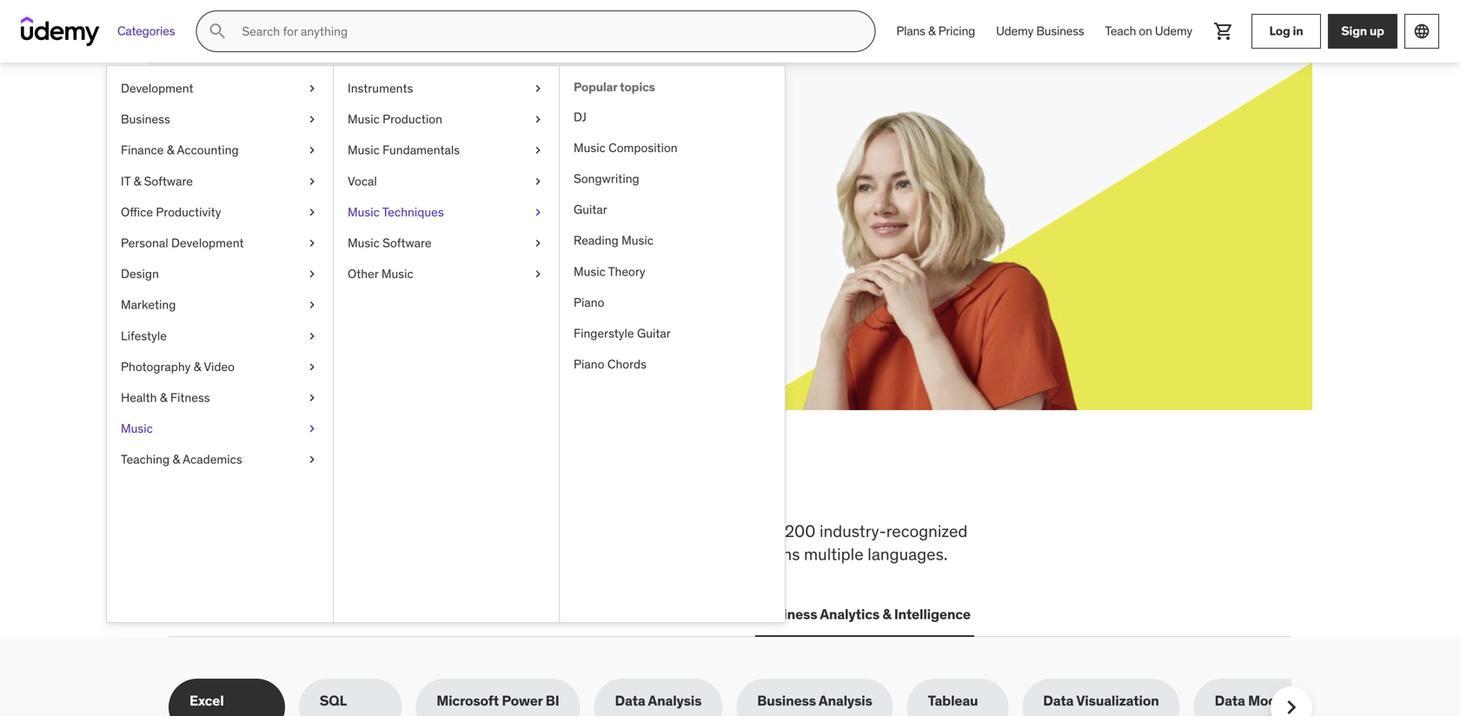 Task type: describe. For each thing, give the bounding box(es) containing it.
xsmall image for instruments
[[531, 80, 545, 97]]

music techniques
[[348, 204, 444, 220]]

vocal
[[348, 173, 377, 189]]

marketing
[[121, 297, 176, 313]]

songwriting link
[[560, 163, 785, 194]]

fundamentals
[[383, 142, 460, 158]]

data for data visualization
[[1044, 692, 1074, 710]]

up
[[1370, 23, 1385, 39]]

health & fitness link
[[107, 382, 333, 413]]

music for music composition
[[574, 140, 606, 156]]

1 horizontal spatial your
[[360, 138, 423, 174]]

shopping cart with 0 items image
[[1214, 21, 1235, 42]]

business for business analytics & intelligence
[[759, 606, 818, 623]]

composition
[[609, 140, 678, 156]]

15.
[[357, 201, 374, 219]]

submit search image
[[207, 21, 228, 42]]

0 vertical spatial skills
[[288, 463, 382, 509]]

xsmall image for music production
[[531, 111, 545, 128]]

xsmall image for health & fitness
[[305, 389, 319, 406]]

guitar inside "fingerstyle guitar" link
[[637, 326, 671, 341]]

popular
[[574, 79, 617, 95]]

data modeling
[[1215, 692, 1309, 710]]

one
[[588, 463, 650, 509]]

music for music techniques
[[348, 204, 380, 220]]

dec
[[329, 201, 354, 219]]

it for it & software
[[121, 173, 131, 189]]

intelligence
[[895, 606, 971, 623]]

xsmall image for office productivity
[[305, 204, 319, 221]]

data visualization
[[1044, 692, 1160, 710]]

business for business
[[121, 111, 170, 127]]

other music
[[348, 266, 414, 282]]

for inside skills for your future expand your potential with a course. starting at just $12.99 through dec 15.
[[314, 138, 355, 174]]

well-
[[429, 544, 465, 565]]

data science
[[529, 606, 614, 623]]

sign up link
[[1328, 14, 1398, 49]]

place
[[657, 463, 747, 509]]

theory
[[608, 264, 646, 279]]

supports
[[359, 544, 425, 565]]

fingerstyle
[[574, 326, 634, 341]]

production
[[383, 111, 442, 127]]

topics,
[[502, 521, 551, 542]]

reading
[[574, 233, 619, 248]]

course.
[[410, 181, 455, 199]]

$12.99
[[231, 201, 273, 219]]

& for academics
[[173, 452, 180, 467]]

academics
[[183, 452, 242, 467]]

xsmall image for finance & accounting
[[305, 142, 319, 159]]

instruments
[[348, 80, 413, 96]]

piano for piano chords
[[574, 357, 605, 372]]

xsmall image for photography & video
[[305, 358, 319, 376]]

spans
[[757, 544, 800, 565]]

log in
[[1270, 23, 1304, 39]]

bi
[[546, 692, 559, 710]]

dj link
[[560, 102, 785, 132]]

& for accounting
[[167, 142, 174, 158]]

including
[[555, 521, 622, 542]]

fingerstyle guitar link
[[560, 318, 785, 349]]

development for personal
[[171, 235, 244, 251]]

guitar link
[[560, 194, 785, 225]]

music production
[[348, 111, 442, 127]]

prep
[[626, 521, 660, 542]]

business analytics & intelligence button
[[755, 594, 974, 636]]

music techniques link
[[334, 197, 559, 228]]

through
[[277, 201, 326, 219]]

development
[[625, 544, 721, 565]]

visualization
[[1077, 692, 1160, 710]]

data science button
[[525, 594, 617, 636]]

power
[[502, 692, 543, 710]]

xsmall image for music
[[305, 420, 319, 437]]

plans & pricing
[[897, 23, 976, 39]]

& for software
[[134, 173, 141, 189]]

starting
[[459, 181, 509, 199]]

choose a language image
[[1414, 23, 1431, 40]]

fitness
[[170, 390, 210, 406]]

leadership
[[436, 606, 508, 623]]

covering critical workplace skills to technical topics, including prep content for over 200 industry-recognized certifications, our catalog supports well-rounded professional development and spans multiple languages.
[[169, 521, 968, 565]]

2 udemy from the left
[[1155, 23, 1193, 39]]

business analysis
[[758, 692, 873, 710]]

certifications,
[[169, 544, 269, 565]]

to
[[413, 521, 428, 542]]

xsmall image for vocal
[[531, 173, 545, 190]]

workplace
[[292, 521, 368, 542]]

design link
[[107, 259, 333, 290]]

finance & accounting
[[121, 142, 239, 158]]

design
[[121, 266, 159, 282]]

development link
[[107, 73, 333, 104]]

piano link
[[560, 287, 785, 318]]

music composition
[[574, 140, 678, 156]]

all the skills you need in one place
[[169, 463, 747, 509]]

guitar inside guitar link
[[574, 202, 608, 217]]

sign up
[[1342, 23, 1385, 39]]

our
[[273, 544, 297, 565]]

web
[[172, 606, 202, 623]]

over
[[749, 521, 781, 542]]

xsmall image for it & software
[[305, 173, 319, 190]]

technical
[[431, 521, 498, 542]]

productivity
[[156, 204, 221, 220]]

techniques
[[382, 204, 444, 220]]

skills inside covering critical workplace skills to technical topics, including prep content for over 200 industry-recognized certifications, our catalog supports well-rounded professional development and spans multiple languages.
[[372, 521, 409, 542]]

on
[[1139, 23, 1153, 39]]

xsmall image for teaching & academics
[[305, 451, 319, 468]]

piano chords link
[[560, 349, 785, 380]]

teaching & academics
[[121, 452, 242, 467]]

multiple
[[804, 544, 864, 565]]

music for music production
[[348, 111, 380, 127]]

xsmall image for other music
[[531, 266, 545, 283]]



Task type: vqa. For each thing, say whether or not it's contained in the screenshot.
the topmost Development
yes



Task type: locate. For each thing, give the bounding box(es) containing it.
music
[[348, 111, 380, 127], [574, 140, 606, 156], [348, 142, 380, 158], [348, 204, 380, 220], [622, 233, 654, 248], [348, 235, 380, 251], [574, 264, 606, 279], [382, 266, 414, 282], [121, 421, 153, 436]]

&
[[929, 23, 936, 39], [167, 142, 174, 158], [134, 173, 141, 189], [194, 359, 201, 375], [160, 390, 167, 406], [173, 452, 180, 467], [883, 606, 892, 623]]

xsmall image inside music software link
[[531, 235, 545, 252]]

xsmall image for lifestyle
[[305, 328, 319, 345]]

0 vertical spatial guitar
[[574, 202, 608, 217]]

xsmall image inside finance & accounting link
[[305, 142, 319, 159]]

xsmall image inside music fundamentals link
[[531, 142, 545, 159]]

professional
[[530, 544, 621, 565]]

business for business analysis
[[758, 692, 816, 710]]

your up through
[[281, 181, 308, 199]]

your up with
[[360, 138, 423, 174]]

music inside "link"
[[574, 264, 606, 279]]

business analytics & intelligence
[[759, 606, 971, 623]]

lifestyle
[[121, 328, 167, 344]]

it & software link
[[107, 166, 333, 197]]

xsmall image inside other music link
[[531, 266, 545, 283]]

udemy business
[[996, 23, 1085, 39]]

xsmall image for music software
[[531, 235, 545, 252]]

data left science
[[529, 606, 559, 623]]

in right log
[[1293, 23, 1304, 39]]

xsmall image for personal development
[[305, 235, 319, 252]]

1 horizontal spatial analysis
[[819, 692, 873, 710]]

it for it certifications
[[312, 606, 324, 623]]

science
[[562, 606, 614, 623]]

tableau
[[928, 692, 978, 710]]

critical
[[239, 521, 288, 542]]

udemy right pricing
[[996, 23, 1034, 39]]

accounting
[[177, 142, 239, 158]]

teach
[[1105, 23, 1137, 39]]

music theory link
[[560, 256, 785, 287]]

xsmall image inside development link
[[305, 80, 319, 97]]

xsmall image for music fundamentals
[[531, 142, 545, 159]]

your
[[360, 138, 423, 174], [281, 181, 308, 199]]

2 analysis from the left
[[819, 692, 873, 710]]

teaching & academics link
[[107, 444, 333, 475]]

data inside button
[[529, 606, 559, 623]]

1 vertical spatial in
[[547, 463, 581, 509]]

& for video
[[194, 359, 201, 375]]

0 vertical spatial software
[[144, 173, 193, 189]]

music down reading
[[574, 264, 606, 279]]

data
[[529, 606, 559, 623], [615, 692, 646, 710], [1044, 692, 1074, 710], [1215, 692, 1246, 710]]

xsmall image inside health & fitness link
[[305, 389, 319, 406]]

a
[[399, 181, 407, 199]]

& right plans at the right top of page
[[929, 23, 936, 39]]

music up theory
[[622, 233, 654, 248]]

xsmall image for music techniques
[[531, 204, 545, 221]]

xsmall image for development
[[305, 80, 319, 97]]

& left video
[[194, 359, 201, 375]]

plans & pricing link
[[886, 10, 986, 52]]

xsmall image for marketing
[[305, 297, 319, 314]]

photography & video
[[121, 359, 235, 375]]

music techniques element
[[559, 66, 785, 623]]

xsmall image inside business link
[[305, 111, 319, 128]]

data for data science
[[529, 606, 559, 623]]

microsoft
[[437, 692, 499, 710]]

& right "health"
[[160, 390, 167, 406]]

and
[[725, 544, 753, 565]]

1 horizontal spatial it
[[312, 606, 324, 623]]

1 vertical spatial development
[[171, 235, 244, 251]]

for up potential
[[314, 138, 355, 174]]

xsmall image inside design link
[[305, 266, 319, 283]]

xsmall image
[[305, 80, 319, 97], [305, 111, 319, 128], [305, 173, 319, 190], [531, 204, 545, 221], [305, 266, 319, 283], [531, 266, 545, 283], [305, 328, 319, 345], [305, 358, 319, 376]]

communication button
[[631, 594, 741, 636]]

languages.
[[868, 544, 948, 565]]

xsmall image inside "it & software" link
[[305, 173, 319, 190]]

data for data modeling
[[1215, 692, 1246, 710]]

xsmall image inside music techniques link
[[531, 204, 545, 221]]

xsmall image for design
[[305, 266, 319, 283]]

1 vertical spatial guitar
[[637, 326, 671, 341]]

0 vertical spatial it
[[121, 173, 131, 189]]

development down office productivity link
[[171, 235, 244, 251]]

1 udemy from the left
[[996, 23, 1034, 39]]

video
[[204, 359, 235, 375]]

0 horizontal spatial software
[[144, 173, 193, 189]]

analysis
[[648, 692, 702, 710], [819, 692, 873, 710]]

music for music fundamentals
[[348, 142, 380, 158]]

data right bi
[[615, 692, 646, 710]]

0 horizontal spatial in
[[547, 463, 581, 509]]

data for data analysis
[[615, 692, 646, 710]]

1 piano from the top
[[574, 295, 605, 310]]

xsmall image
[[531, 80, 545, 97], [531, 111, 545, 128], [305, 142, 319, 159], [531, 142, 545, 159], [531, 173, 545, 190], [305, 204, 319, 221], [305, 235, 319, 252], [531, 235, 545, 252], [305, 297, 319, 314], [305, 389, 319, 406], [305, 420, 319, 437], [305, 451, 319, 468]]

modeling
[[1249, 692, 1309, 710]]

just
[[528, 181, 551, 199]]

development for web
[[205, 606, 291, 623]]

udemy image
[[21, 17, 100, 46]]

music for music theory
[[574, 264, 606, 279]]

all
[[169, 463, 220, 509]]

web development button
[[169, 594, 295, 636]]

music down dj
[[574, 140, 606, 156]]

it left certifications
[[312, 606, 324, 623]]

development inside button
[[205, 606, 291, 623]]

xsmall image inside personal development link
[[305, 235, 319, 252]]

categories
[[117, 23, 175, 39]]

0 horizontal spatial your
[[281, 181, 308, 199]]

you
[[388, 463, 451, 509]]

content
[[664, 521, 721, 542]]

music up other
[[348, 235, 380, 251]]

analysis for business analysis
[[819, 692, 873, 710]]

software up the office productivity at the left top of the page
[[144, 173, 193, 189]]

& inside button
[[883, 606, 892, 623]]

skills up workplace
[[288, 463, 382, 509]]

office
[[121, 204, 153, 220]]

business inside button
[[759, 606, 818, 623]]

instruments link
[[334, 73, 559, 104]]

& right teaching
[[173, 452, 180, 467]]

1 vertical spatial piano
[[574, 357, 605, 372]]

catalog
[[301, 544, 355, 565]]

covering
[[169, 521, 235, 542]]

business inside topic filters element
[[758, 692, 816, 710]]

music up vocal
[[348, 142, 380, 158]]

piano down fingerstyle
[[574, 357, 605, 372]]

1 vertical spatial your
[[281, 181, 308, 199]]

pricing
[[939, 23, 976, 39]]

the
[[226, 463, 282, 509]]

data analysis
[[615, 692, 702, 710]]

health
[[121, 390, 157, 406]]

music down music software
[[382, 266, 414, 282]]

xsmall image inside the marketing link
[[305, 297, 319, 314]]

piano up fingerstyle
[[574, 295, 605, 310]]

0 horizontal spatial it
[[121, 173, 131, 189]]

finance
[[121, 142, 164, 158]]

200
[[785, 521, 816, 542]]

xsmall image for business
[[305, 111, 319, 128]]

other music link
[[334, 259, 559, 290]]

1 horizontal spatial software
[[383, 235, 432, 251]]

software
[[144, 173, 193, 189], [383, 235, 432, 251]]

piano
[[574, 295, 605, 310], [574, 357, 605, 372]]

xsmall image inside instruments link
[[531, 80, 545, 97]]

next image
[[1278, 694, 1306, 716]]

office productivity link
[[107, 197, 333, 228]]

1 horizontal spatial guitar
[[637, 326, 671, 341]]

1 horizontal spatial for
[[725, 521, 746, 542]]

topics
[[620, 79, 655, 95]]

0 horizontal spatial analysis
[[648, 692, 702, 710]]

sign
[[1342, 23, 1368, 39]]

1 vertical spatial software
[[383, 235, 432, 251]]

skills up "supports"
[[372, 521, 409, 542]]

for up and
[[725, 521, 746, 542]]

music down "health"
[[121, 421, 153, 436]]

guitar down "piano" link on the top of the page
[[637, 326, 671, 341]]

xsmall image inside music production link
[[531, 111, 545, 128]]

music down with
[[348, 204, 380, 220]]

2 vertical spatial development
[[205, 606, 291, 623]]

music fundamentals
[[348, 142, 460, 158]]

udemy right on
[[1155, 23, 1193, 39]]

xsmall image inside music link
[[305, 420, 319, 437]]

it
[[121, 173, 131, 189], [312, 606, 324, 623]]

skills
[[231, 138, 309, 174]]

piano for piano
[[574, 295, 605, 310]]

0 horizontal spatial udemy
[[996, 23, 1034, 39]]

vocal link
[[334, 166, 559, 197]]

1 horizontal spatial in
[[1293, 23, 1304, 39]]

& up office
[[134, 173, 141, 189]]

chords
[[608, 357, 647, 372]]

1 horizontal spatial udemy
[[1155, 23, 1193, 39]]

in
[[1293, 23, 1304, 39], [547, 463, 581, 509]]

1 analysis from the left
[[648, 692, 702, 710]]

music theory
[[574, 264, 646, 279]]

it certifications button
[[309, 594, 419, 636]]

2 piano from the top
[[574, 357, 605, 372]]

music composition link
[[560, 132, 785, 163]]

xsmall image inside office productivity link
[[305, 204, 319, 221]]

0 horizontal spatial guitar
[[574, 202, 608, 217]]

finance & accounting link
[[107, 135, 333, 166]]

it up office
[[121, 173, 131, 189]]

development right web
[[205, 606, 291, 623]]

data left visualization
[[1044, 692, 1074, 710]]

0 vertical spatial development
[[121, 80, 194, 96]]

0 vertical spatial your
[[360, 138, 423, 174]]

business link
[[107, 104, 333, 135]]

0 horizontal spatial for
[[314, 138, 355, 174]]

1 vertical spatial it
[[312, 606, 324, 623]]

popular topics
[[574, 79, 655, 95]]

xsmall image inside teaching & academics link
[[305, 451, 319, 468]]

xsmall image inside photography & video link
[[305, 358, 319, 376]]

it inside button
[[312, 606, 324, 623]]

1 vertical spatial skills
[[372, 521, 409, 542]]

& for pricing
[[929, 23, 936, 39]]

xsmall image inside vocal link
[[531, 173, 545, 190]]

data left modeling
[[1215, 692, 1246, 710]]

for inside covering critical workplace skills to technical topics, including prep content for over 200 industry-recognized certifications, our catalog supports well-rounded professional development and spans multiple languages.
[[725, 521, 746, 542]]

communication
[[635, 606, 738, 623]]

1 vertical spatial for
[[725, 521, 746, 542]]

sql
[[320, 692, 347, 710]]

& right analytics
[[883, 606, 892, 623]]

marketing link
[[107, 290, 333, 321]]

categories button
[[107, 10, 185, 52]]

& right finance
[[167, 142, 174, 158]]

guitar up reading
[[574, 202, 608, 217]]

xsmall image inside 'lifestyle' link
[[305, 328, 319, 345]]

photography & video link
[[107, 352, 333, 382]]

Search for anything text field
[[239, 17, 854, 46]]

software down techniques
[[383, 235, 432, 251]]

expand
[[231, 181, 278, 199]]

analytics
[[820, 606, 880, 623]]

with
[[370, 181, 396, 199]]

topic filters element
[[169, 679, 1330, 716]]

music software
[[348, 235, 432, 251]]

future
[[428, 138, 513, 174]]

reading music
[[574, 233, 654, 248]]

0 vertical spatial in
[[1293, 23, 1304, 39]]

0 vertical spatial piano
[[574, 295, 605, 310]]

development down categories dropdown button
[[121, 80, 194, 96]]

0 vertical spatial for
[[314, 138, 355, 174]]

lifestyle link
[[107, 321, 333, 352]]

it certifications
[[312, 606, 415, 623]]

music for music software
[[348, 235, 380, 251]]

in up including
[[547, 463, 581, 509]]

music down instruments
[[348, 111, 380, 127]]

teach on udemy link
[[1095, 10, 1203, 52]]

development
[[121, 80, 194, 96], [171, 235, 244, 251], [205, 606, 291, 623]]

teach on udemy
[[1105, 23, 1193, 39]]

analysis for data analysis
[[648, 692, 702, 710]]

& for fitness
[[160, 390, 167, 406]]

web development
[[172, 606, 291, 623]]



